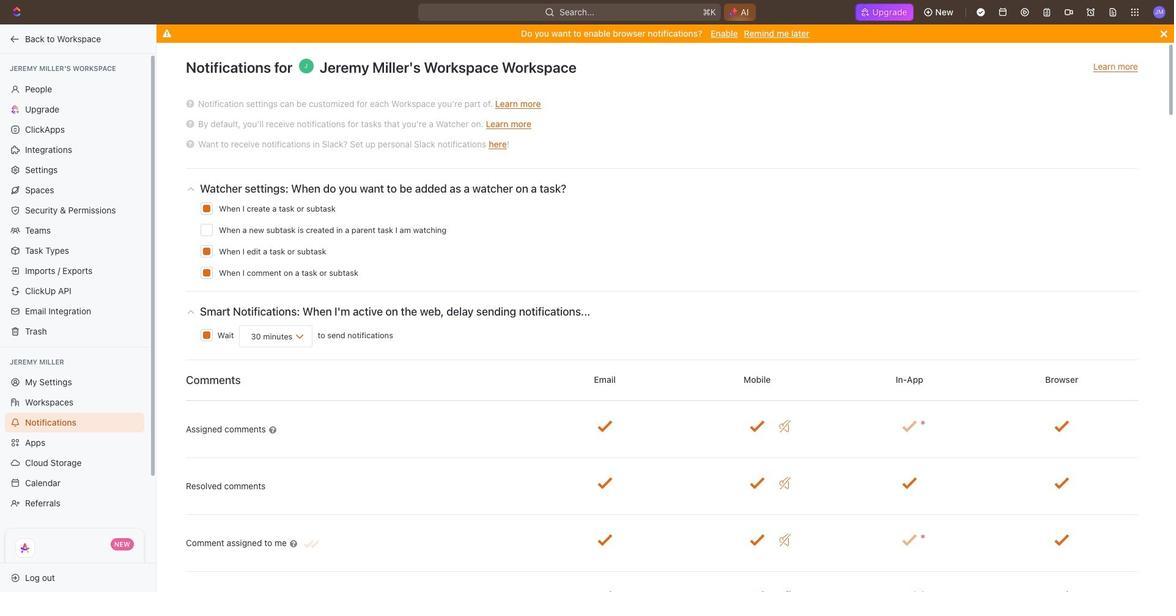 Task type: locate. For each thing, give the bounding box(es) containing it.
off image down off icon
[[780, 534, 791, 546]]

1 vertical spatial off image
[[780, 534, 791, 546]]

0 vertical spatial off image
[[780, 420, 791, 432]]

2 off image from the top
[[780, 534, 791, 546]]

off image
[[780, 420, 791, 432], [780, 534, 791, 546]]

1 off image from the top
[[780, 420, 791, 432]]

off image up off icon
[[780, 420, 791, 432]]



Task type: vqa. For each thing, say whether or not it's contained in the screenshot.
off icon
yes



Task type: describe. For each thing, give the bounding box(es) containing it.
off image
[[780, 477, 791, 489]]



